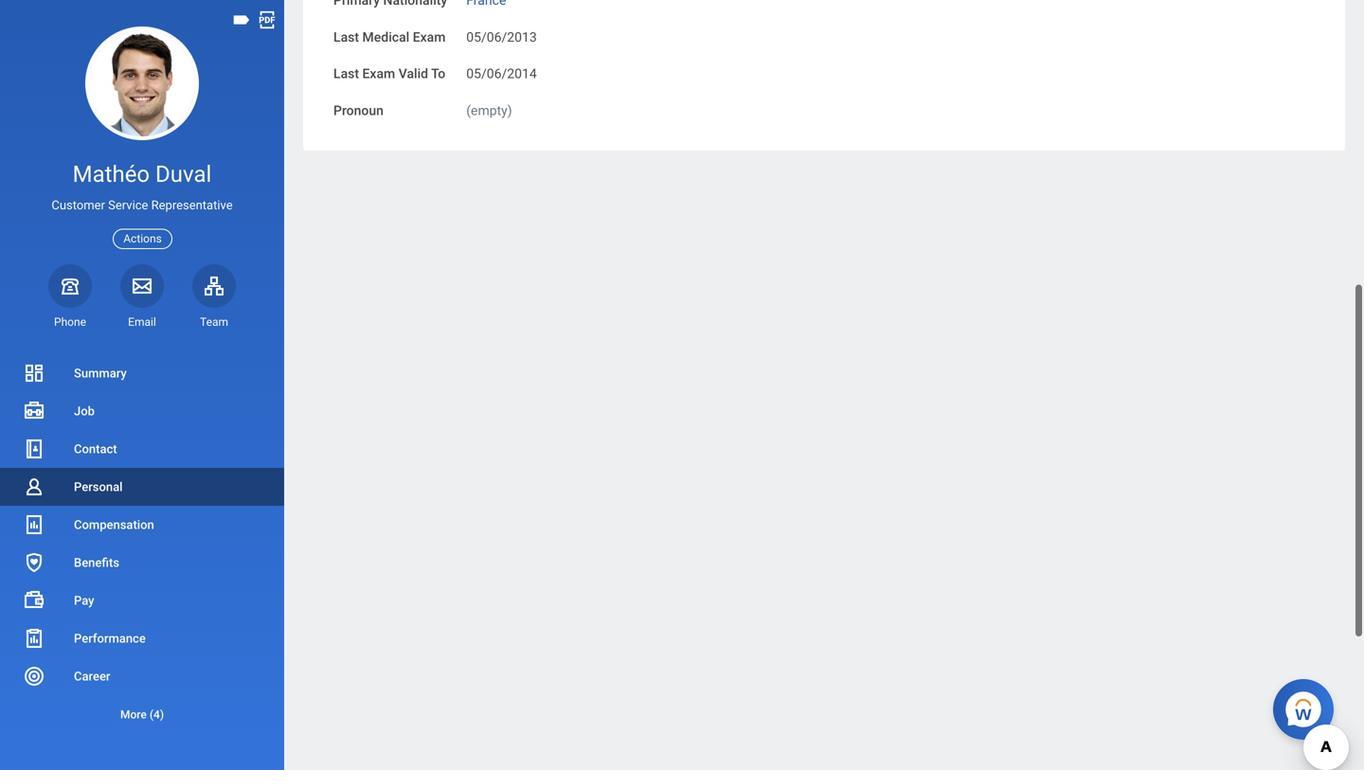 Task type: describe. For each thing, give the bounding box(es) containing it.
workday assistant region
[[1273, 672, 1342, 740]]

career link
[[0, 658, 284, 695]]

email mathéo duval element
[[120, 314, 164, 330]]

email
[[128, 315, 156, 329]]

05/06/2013
[[466, 29, 537, 45]]

pay
[[74, 594, 94, 608]]

customer service representative
[[52, 198, 233, 212]]

compensation
[[74, 518, 154, 532]]

compensation image
[[23, 514, 45, 536]]

performance image
[[23, 627, 45, 650]]

more (4) button
[[0, 695, 284, 733]]

benefits image
[[23, 551, 45, 574]]

job link
[[0, 392, 284, 430]]

last medical exam
[[334, 29, 446, 45]]

phone mathéo duval element
[[48, 314, 92, 330]]

last exam valid to element
[[466, 55, 537, 83]]

phone button
[[48, 264, 92, 330]]

summary
[[74, 366, 127, 380]]

personal link
[[0, 468, 284, 506]]

0 vertical spatial exam
[[413, 29, 446, 45]]

last exam valid to
[[334, 66, 446, 82]]

view printable version (pdf) image
[[257, 9, 278, 30]]

personal image
[[23, 476, 45, 498]]

medical
[[362, 29, 410, 45]]

contact image
[[23, 438, 45, 460]]

view team image
[[203, 275, 225, 297]]

pay image
[[23, 589, 45, 612]]

more
[[120, 708, 147, 722]]

summary link
[[0, 354, 284, 392]]

(empty)
[[466, 103, 512, 118]]



Task type: vqa. For each thing, say whether or not it's contained in the screenshot.
TEAM MATHÉO DUVAL Element
yes



Task type: locate. For each thing, give the bounding box(es) containing it.
summary image
[[23, 362, 45, 385]]

email button
[[120, 264, 164, 330]]

05/06/2014
[[466, 66, 537, 82]]

exam
[[413, 29, 446, 45], [362, 66, 395, 82]]

actions
[[123, 232, 162, 245]]

last for last exam valid to
[[334, 66, 359, 82]]

performance link
[[0, 620, 284, 658]]

1 vertical spatial exam
[[362, 66, 395, 82]]

list
[[0, 354, 284, 733]]

tag image
[[231, 9, 252, 30]]

service
[[108, 198, 148, 212]]

0 vertical spatial last
[[334, 29, 359, 45]]

mathéo duval
[[73, 161, 212, 188]]

customer
[[52, 198, 105, 212]]

team link
[[192, 264, 236, 330]]

career image
[[23, 665, 45, 688]]

contact
[[74, 442, 117, 456]]

last for last medical exam
[[334, 29, 359, 45]]

duval
[[155, 161, 212, 188]]

last
[[334, 29, 359, 45], [334, 66, 359, 82]]

pronoun
[[334, 103, 384, 118]]

benefits link
[[0, 544, 284, 582]]

actions button
[[113, 229, 172, 249]]

team
[[200, 315, 228, 329]]

1 horizontal spatial exam
[[413, 29, 446, 45]]

career
[[74, 669, 110, 684]]

valid
[[399, 66, 428, 82]]

personal
[[74, 480, 123, 494]]

job image
[[23, 400, 45, 423]]

exam left valid
[[362, 66, 395, 82]]

list containing summary
[[0, 354, 284, 733]]

phone image
[[57, 275, 83, 297]]

contact link
[[0, 430, 284, 468]]

representative
[[151, 198, 233, 212]]

pay link
[[0, 582, 284, 620]]

0 horizontal spatial exam
[[362, 66, 395, 82]]

to
[[431, 66, 446, 82]]

performance
[[74, 631, 146, 646]]

team mathéo duval element
[[192, 314, 236, 330]]

last up pronoun
[[334, 66, 359, 82]]

exam up to
[[413, 29, 446, 45]]

1 last from the top
[[334, 29, 359, 45]]

navigation pane region
[[0, 0, 284, 770]]

benefits
[[74, 556, 119, 570]]

(4)
[[150, 708, 164, 722]]

last left 'medical'
[[334, 29, 359, 45]]

last medical exam element
[[466, 18, 537, 46]]

1 vertical spatial last
[[334, 66, 359, 82]]

mathéo
[[73, 161, 150, 188]]

more (4)
[[120, 708, 164, 722]]

phone
[[54, 315, 86, 329]]

mail image
[[131, 275, 153, 297]]

more (4) button
[[0, 703, 284, 726]]

job
[[74, 404, 95, 418]]

compensation link
[[0, 506, 284, 544]]

2 last from the top
[[334, 66, 359, 82]]



